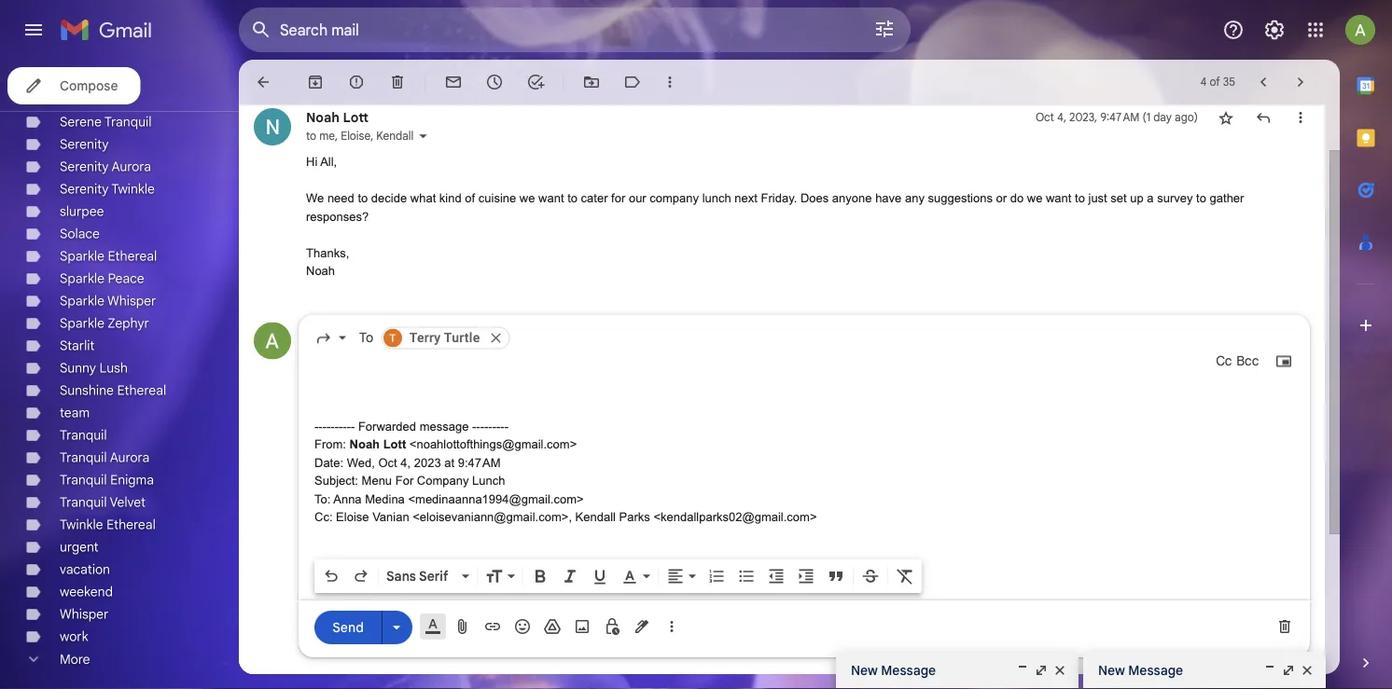 Task type: locate. For each thing, give the bounding box(es) containing it.
up inside message body text box
[[1139, 601, 1152, 615]]

4, up for
[[400, 456, 411, 470]]

1 vertical spatial thanks,
[[314, 656, 358, 670]]

search field list box
[[378, 323, 1294, 353]]

0 vertical spatial company
[[650, 191, 699, 205]]

0 horizontal spatial 4,
[[400, 456, 411, 470]]

Not starred checkbox
[[1217, 108, 1235, 127]]

0 vertical spatial cater
[[581, 191, 608, 205]]

move to image
[[582, 73, 601, 91]]

weekend link
[[60, 584, 113, 600]]

hi all, down the me
[[306, 155, 340, 169]]

1 vertical spatial kendall
[[575, 510, 616, 524]]

1 vertical spatial our
[[637, 601, 655, 615]]

5 - from the left
[[331, 419, 335, 433]]

2 sparkle from the top
[[60, 271, 104, 287]]

aurora up serenity twinkle link
[[112, 159, 151, 175]]

2 vertical spatial ethereal
[[106, 517, 156, 533]]

serenity link
[[60, 136, 109, 153]]

2 vertical spatial of
[[473, 601, 483, 615]]

1 vertical spatial survey
[[1166, 601, 1201, 615]]

0 vertical spatial a
[[1147, 191, 1154, 205]]

0 vertical spatial need
[[327, 191, 354, 205]]

1 vertical spatial kind
[[448, 601, 470, 615]]

1 vertical spatial decide
[[380, 601, 415, 615]]

just for thanks,
[[1097, 601, 1116, 615]]

archive image
[[306, 73, 325, 91]]

lott down forwarded
[[383, 438, 406, 452]]

1 horizontal spatial ,
[[371, 129, 373, 143]]

quote ‪(⌘⇧9)‬ image
[[827, 567, 845, 586]]

1 horizontal spatial 9:47 am
[[1100, 111, 1140, 125]]

we
[[520, 191, 535, 205], [1027, 191, 1043, 205], [528, 601, 543, 615], [1035, 601, 1051, 615]]

serenity twinkle link
[[60, 181, 155, 197]]

suggestions inside message body text box
[[936, 601, 1001, 615]]

1 vertical spatial thanks, noah
[[314, 656, 358, 688]]

does inside message body text box
[[809, 601, 837, 615]]

next inside message body text box
[[743, 601, 766, 615]]

need inside message body text box
[[336, 601, 363, 615]]

serene
[[60, 114, 102, 130]]

1 vertical spatial cater
[[589, 601, 616, 615]]

0 horizontal spatial a
[[1147, 191, 1154, 205]]

any
[[905, 191, 925, 205], [913, 601, 933, 615]]

a for noah
[[1147, 191, 1154, 205]]

zephyr
[[108, 315, 149, 332]]

aurora up the enigma
[[110, 450, 149, 466]]

all, inside message body text box
[[329, 565, 345, 579]]

1 vertical spatial or
[[1004, 601, 1015, 615]]

gather for thanks,
[[1218, 601, 1253, 615]]

we need to decide what kind of cuisine we want to cater for our company lunch next friday. does anyone have any suggestions or do we want to just set up a survey to gather responses?
[[306, 191, 1244, 223], [314, 601, 1253, 634]]

terry
[[409, 330, 441, 346]]

whisper down weekend
[[60, 606, 109, 623]]

whisper up zephyr
[[107, 293, 156, 309]]

1 vertical spatial have
[[884, 601, 910, 615]]

ethereal up peace
[[108, 248, 157, 265]]

1 vertical spatial responses?
[[314, 620, 377, 634]]

None text field
[[517, 323, 1294, 353]]

all,
[[320, 155, 337, 169], [329, 565, 345, 579]]

0 vertical spatial suggestions
[[928, 191, 993, 205]]

cater inside message body text box
[[589, 601, 616, 615]]

slurpee link
[[60, 203, 104, 220]]

want to
[[538, 191, 578, 205], [547, 601, 586, 615]]

1 vertical spatial next
[[743, 601, 766, 615]]

friday. for thanks,
[[769, 601, 806, 615]]

None search field
[[239, 7, 911, 52]]

snooze image
[[485, 73, 504, 91]]

oct up 'menu'
[[378, 456, 397, 470]]

35
[[1223, 75, 1235, 89]]

tranquil for tranquil link
[[60, 427, 107, 444]]

what inside message body text box
[[419, 601, 444, 615]]

2 , from the left
[[371, 129, 373, 143]]

1 vertical spatial gather
[[1218, 601, 1253, 615]]

do for noah
[[1010, 191, 1024, 205]]

add to tasks image
[[526, 73, 545, 91]]

Message Body text field
[[314, 381, 1294, 690]]

kind inside message body text box
[[448, 601, 470, 615]]

we need to decide what kind of cuisine we want to cater for our company lunch next friday. does anyone have any suggestions or do we want to just set up a survey to gather responses? inside message body text box
[[314, 601, 1253, 634]]

<kendallparks02@gmail.com>
[[654, 510, 817, 524]]

0 vertical spatial what
[[410, 191, 436, 205]]

kind for noah
[[439, 191, 462, 205]]

want to inside message body text box
[[547, 601, 586, 615]]

a
[[1147, 191, 1154, 205], [1155, 601, 1162, 615]]

press delete to remove this chip image
[[487, 330, 504, 347]]

1 vertical spatial ethereal
[[117, 383, 166, 399]]

more button
[[0, 648, 224, 671]]

responses? for noah
[[306, 209, 369, 223]]

hi all, for thanks,
[[314, 565, 349, 579]]

set
[[1111, 191, 1127, 205], [1119, 601, 1135, 615]]

have for noah
[[875, 191, 902, 205]]

0 vertical spatial we
[[306, 191, 324, 205]]

next for noah
[[735, 191, 758, 205]]

all, left redo ‪(⌘y)‬ icon
[[329, 565, 345, 579]]

0 vertical spatial 4,
[[1057, 111, 1066, 125]]

1 horizontal spatial lott
[[383, 438, 406, 452]]

1 horizontal spatial a
[[1155, 601, 1162, 615]]

1 vertical spatial 4,
[[400, 456, 411, 470]]

1 vertical spatial cuisine
[[487, 601, 525, 615]]

, right the me
[[371, 129, 373, 143]]

need down the me
[[327, 191, 354, 205]]

4 sparkle from the top
[[60, 315, 104, 332]]

set inside message body text box
[[1119, 601, 1135, 615]]

decide up more send options image
[[380, 601, 415, 615]]

just
[[1088, 191, 1107, 205], [1097, 601, 1116, 615]]

back to inbox image
[[254, 73, 272, 91]]

suggestions for thanks,
[[936, 601, 1001, 615]]

noah down send button
[[314, 674, 343, 688]]

,
[[335, 129, 338, 143], [371, 129, 373, 143]]

16 - from the left
[[492, 419, 496, 433]]

8 - from the left
[[343, 419, 347, 433]]

1 vertical spatial just
[[1097, 601, 1116, 615]]

lunch for thanks,
[[711, 601, 740, 615]]

sparkle for sparkle ethereal
[[60, 248, 104, 265]]

or inside message body text box
[[1004, 601, 1015, 615]]

suggestions
[[928, 191, 993, 205], [936, 601, 1001, 615]]

0 horizontal spatial 9:47 am
[[458, 456, 501, 470]]

of inside message body text box
[[473, 601, 483, 615]]

0 vertical spatial aurora
[[112, 159, 151, 175]]

ethereal down lush
[[117, 383, 166, 399]]

want to for thanks,
[[547, 601, 586, 615]]

survey for thanks,
[[1166, 601, 1201, 615]]

1 vertical spatial what
[[419, 601, 444, 615]]

responses? inside message body text box
[[314, 620, 377, 634]]

1 vertical spatial we need to decide what kind of cuisine we want to cater for our company lunch next friday. does anyone have any suggestions or do we want to just set up a survey to gather responses?
[[314, 601, 1253, 634]]

tab list
[[1340, 60, 1392, 622]]

0 vertical spatial cuisine
[[478, 191, 516, 205]]

work
[[60, 629, 88, 645]]

0 vertical spatial want
[[1046, 191, 1072, 205]]

urgent
[[60, 539, 99, 556]]

hi all, inside message body text box
[[314, 565, 349, 579]]

sparkle for sparkle peace
[[60, 271, 104, 287]]

0 horizontal spatial lott
[[343, 109, 368, 125]]

0 vertical spatial oct
[[1036, 111, 1054, 125]]

0 vertical spatial up
[[1130, 191, 1144, 205]]

twinkle up urgent
[[60, 517, 103, 533]]

friday.
[[761, 191, 797, 205], [769, 601, 806, 615]]

navigation
[[0, 0, 239, 690]]

oct left 2023,
[[1036, 111, 1054, 125]]

for for noah
[[611, 191, 625, 205]]

sparkle down the solace link at left
[[60, 248, 104, 265]]

1 horizontal spatial oct
[[1036, 111, 1054, 125]]

0 vertical spatial lott
[[343, 109, 368, 125]]

oct inside "---------- forwarded message --------- from: noah lott <noahlottofthings@gmail.com> date: wed, oct 4, 2023 at 9:47 am subject: menu for company lunch to: anna medina <medinaanna1994@gmail.com> cc: eloise vanian <eloisevaniann@gmail.com>, kendall parks <kendallparks02@gmail.com>"
[[378, 456, 397, 470]]

from:
[[314, 438, 346, 452]]

sparkle down sparkle peace
[[60, 293, 104, 309]]

, down noah lott
[[335, 129, 338, 143]]

hi down noah lott
[[306, 155, 317, 169]]

4, inside cell
[[1057, 111, 1066, 125]]

1 horizontal spatial kendall
[[575, 510, 616, 524]]

0 vertical spatial lunch
[[702, 191, 731, 205]]

tranquil aurora
[[60, 450, 149, 466]]

lunch inside message body text box
[[711, 601, 740, 615]]

for inside message body text box
[[620, 601, 634, 615]]

more options image
[[666, 618, 677, 636]]

a for thanks,
[[1155, 601, 1162, 615]]

lunch
[[472, 474, 505, 488]]

our inside message body text box
[[637, 601, 655, 615]]

anyone inside message body text box
[[841, 601, 880, 615]]

tranquil link
[[60, 427, 107, 444]]

enigma
[[110, 472, 154, 488]]

---------- forwarded message --------- from: noah lott <noahlottofthings@gmail.com> date: wed, oct 4, 2023 at 9:47 am subject: menu for company lunch to: anna medina <medinaanna1994@gmail.com> cc: eloise vanian <eloisevaniann@gmail.com>, kendall parks <kendallparks02@gmail.com>
[[314, 419, 817, 524]]

0 horizontal spatial twinkle
[[60, 517, 103, 533]]

0 vertical spatial thanks, noah
[[306, 246, 349, 278]]

0 vertical spatial we need to decide what kind of cuisine we want to cater for our company lunch next friday. does anyone have any suggestions or do we want to just set up a survey to gather responses?
[[306, 191, 1244, 223]]

11 - from the left
[[472, 419, 476, 433]]

0 vertical spatial decide
[[371, 191, 407, 205]]

company inside message body text box
[[658, 601, 707, 615]]

older image
[[1291, 73, 1310, 91]]

more
[[60, 652, 90, 668]]

1 vertical spatial set
[[1119, 601, 1135, 615]]

9:47 am left (1
[[1100, 111, 1140, 125]]

Search mail text field
[[280, 21, 821, 39]]

9:47 am
[[1100, 111, 1140, 125], [458, 456, 501, 470]]

any for noah
[[905, 191, 925, 205]]

tranquil right serene
[[104, 114, 152, 130]]

0 vertical spatial ethereal
[[108, 248, 157, 265]]

hi all, left redo ‪(⌘y)‬ icon
[[314, 565, 349, 579]]

slurpee
[[60, 203, 104, 220]]

responses? down the me
[[306, 209, 369, 223]]

1 vertical spatial a
[[1155, 601, 1162, 615]]

tranquil down team at the bottom left of the page
[[60, 427, 107, 444]]

1 vertical spatial need
[[336, 601, 363, 615]]

sans
[[386, 568, 416, 585]]

0 vertical spatial kind
[[439, 191, 462, 205]]

decide inside message body text box
[[380, 601, 415, 615]]

0 vertical spatial set
[[1111, 191, 1127, 205]]

0 vertical spatial serenity
[[60, 136, 109, 153]]

hi inside message body text box
[[314, 565, 326, 579]]

sparkle whisper
[[60, 293, 156, 309]]

1 vertical spatial we
[[314, 601, 332, 615]]

turtle
[[444, 330, 480, 346]]

1 vertical spatial any
[[913, 601, 933, 615]]

1 vertical spatial of
[[465, 191, 475, 205]]

responses? for thanks,
[[314, 620, 377, 634]]

kendall inside "---------- forwarded message --------- from: noah lott <noahlottofthings@gmail.com> date: wed, oct 4, 2023 at 9:47 am subject: menu for company lunch to: anna medina <medinaanna1994@gmail.com> cc: eloise vanian <eloisevaniann@gmail.com>, kendall parks <kendallparks02@gmail.com>"
[[575, 510, 616, 524]]

kind for thanks,
[[448, 601, 470, 615]]

1 vertical spatial want
[[1054, 601, 1080, 615]]

4 - from the left
[[327, 419, 331, 433]]

9:47 am inside "---------- forwarded message --------- from: noah lott <noahlottofthings@gmail.com> date: wed, oct 4, 2023 at 9:47 am subject: menu for company lunch to: anna medina <medinaanna1994@gmail.com> cc: eloise vanian <eloisevaniann@gmail.com>, kendall parks <kendallparks02@gmail.com>"
[[458, 456, 501, 470]]

thanks, noah inside message body text box
[[314, 656, 358, 688]]

any inside message body text box
[[913, 601, 933, 615]]

eloise down noah lott
[[341, 129, 371, 143]]

cuisine for noah
[[478, 191, 516, 205]]

company for noah
[[650, 191, 699, 205]]

tranquil
[[104, 114, 152, 130], [60, 427, 107, 444], [60, 450, 107, 466], [60, 472, 107, 488], [60, 495, 107, 511]]

0 vertical spatial friday.
[[761, 191, 797, 205]]

noah up wed,
[[349, 438, 380, 452]]

tranquil for tranquil aurora
[[60, 450, 107, 466]]

to me , eloise , kendall
[[306, 129, 414, 143]]

tranquil up the tranquil velvet
[[60, 472, 107, 488]]

0 vertical spatial does
[[800, 191, 829, 205]]

eloise down anna
[[336, 510, 369, 524]]

thanks, up the type of response image
[[306, 246, 349, 260]]

0 vertical spatial hi all,
[[306, 155, 340, 169]]

oct inside cell
[[1036, 111, 1054, 125]]

hi left redo ‪(⌘y)‬ icon
[[314, 565, 326, 579]]

1 vertical spatial does
[[809, 601, 837, 615]]

kendall left show details 'image'
[[376, 129, 414, 143]]

cc
[[1216, 353, 1232, 369]]

0 horizontal spatial oct
[[378, 456, 397, 470]]

sparkle peace link
[[60, 271, 144, 287]]

for
[[611, 191, 625, 205], [620, 601, 634, 615]]

we up send
[[314, 601, 332, 615]]

serene tranquil
[[60, 114, 152, 130]]

report spam image
[[347, 73, 366, 91]]

3 serenity from the top
[[60, 181, 109, 197]]

9:47 am up lunch
[[458, 456, 501, 470]]

tranquil down the tranquil enigma link
[[60, 495, 107, 511]]

1 vertical spatial anyone
[[841, 601, 880, 615]]

1 vertical spatial up
[[1139, 601, 1152, 615]]

sparkle ethereal link
[[60, 248, 157, 265]]

decide down to me , eloise , kendall
[[371, 191, 407, 205]]

1 vertical spatial company
[[658, 601, 707, 615]]

1 vertical spatial lott
[[383, 438, 406, 452]]

twinkle down 'serenity aurora' link
[[111, 181, 155, 197]]

do inside message body text box
[[1019, 601, 1032, 615]]

ethereal down velvet
[[106, 517, 156, 533]]

tranquil down tranquil link
[[60, 450, 107, 466]]

tranquil enigma
[[60, 472, 154, 488]]

0 vertical spatial hi
[[306, 155, 317, 169]]

kendall left parks
[[575, 510, 616, 524]]

1 vertical spatial aurora
[[110, 450, 149, 466]]

thanks, down send button
[[314, 656, 358, 670]]

thanks,
[[306, 246, 349, 260], [314, 656, 358, 670]]

we inside message body text box
[[314, 601, 332, 615]]

1 sparkle from the top
[[60, 248, 104, 265]]

1 vertical spatial do
[[1019, 601, 1032, 615]]

0 vertical spatial responses?
[[306, 209, 369, 223]]

0 vertical spatial whisper
[[107, 293, 156, 309]]

underline ‪(⌘u)‬ image
[[591, 568, 609, 587]]

0 vertical spatial kendall
[[376, 129, 414, 143]]

6 - from the left
[[335, 419, 339, 433]]

cuisine
[[478, 191, 516, 205], [487, 601, 525, 615]]

what down show details 'image'
[[410, 191, 436, 205]]

to link
[[359, 330, 373, 346]]

more image
[[661, 73, 679, 91]]

bold ‪(⌘b)‬ image
[[531, 567, 550, 586]]

noah
[[306, 109, 340, 125], [306, 264, 335, 278], [349, 438, 380, 452], [314, 674, 343, 688]]

1 vertical spatial 9:47 am
[[458, 456, 501, 470]]

0 horizontal spatial ,
[[335, 129, 338, 143]]

0 vertical spatial just
[[1088, 191, 1107, 205]]

we for thanks,
[[314, 601, 332, 615]]

noah up the me
[[306, 109, 340, 125]]

next
[[735, 191, 758, 205], [743, 601, 766, 615]]

attach files image
[[453, 618, 472, 636]]

lott up to me , eloise , kendall
[[343, 109, 368, 125]]

does for thanks,
[[809, 601, 837, 615]]

what down the "serif"
[[419, 601, 444, 615]]

1 vertical spatial serenity
[[60, 159, 109, 175]]

want to for noah
[[538, 191, 578, 205]]

does
[[800, 191, 829, 205], [809, 601, 837, 615]]

just inside message body text box
[[1097, 601, 1116, 615]]

friday. for noah
[[761, 191, 797, 205]]

decide
[[371, 191, 407, 205], [380, 601, 415, 615]]

sunshine ethereal
[[60, 383, 166, 399]]

13 - from the left
[[480, 419, 484, 433]]

decide for thanks,
[[380, 601, 415, 615]]

0 vertical spatial 9:47 am
[[1100, 111, 1140, 125]]

need for thanks,
[[336, 601, 363, 615]]

ethereal for sparkle ethereal
[[108, 248, 157, 265]]

of
[[1210, 75, 1220, 89], [465, 191, 475, 205], [473, 601, 483, 615]]

lunch
[[702, 191, 731, 205], [711, 601, 740, 615]]

4, left 2023,
[[1057, 111, 1066, 125]]

does for noah
[[800, 191, 829, 205]]

weekend
[[60, 584, 113, 600]]

all, for noah
[[320, 155, 337, 169]]

17 - from the left
[[496, 419, 500, 433]]

0 vertical spatial survey
[[1157, 191, 1193, 205]]

mark as unread image
[[444, 73, 463, 91]]

2 serenity from the top
[[60, 159, 109, 175]]

delete image
[[388, 73, 407, 91]]

thanks, inside message body text box
[[314, 656, 358, 670]]

subject:
[[314, 474, 358, 488]]

day
[[1153, 111, 1172, 125]]

anyone for thanks,
[[841, 601, 880, 615]]

0 vertical spatial any
[[905, 191, 925, 205]]

noah up the type of response image
[[306, 264, 335, 278]]

gmail image
[[60, 11, 161, 49]]

0 vertical spatial our
[[629, 191, 646, 205]]

sparkle up sparkle whisper link
[[60, 271, 104, 287]]

we
[[306, 191, 324, 205], [314, 601, 332, 615]]

2 vertical spatial serenity
[[60, 181, 109, 197]]

sparkle up starlit "link"
[[60, 315, 104, 332]]

oct 4, 2023, 9:47 am (1 day ago) cell
[[1036, 108, 1198, 127]]

eloise inside "---------- forwarded message --------- from: noah lott <noahlottofthings@gmail.com> date: wed, oct 4, 2023 at 9:47 am subject: menu for company lunch to: anna medina <medinaanna1994@gmail.com> cc: eloise vanian <eloisevaniann@gmail.com>, kendall parks <kendallparks02@gmail.com>"
[[336, 510, 369, 524]]

eloise
[[341, 129, 371, 143], [336, 510, 369, 524]]

12 - from the left
[[476, 419, 480, 433]]

ethereal for twinkle ethereal
[[106, 517, 156, 533]]

4, inside "---------- forwarded message --------- from: noah lott <noahlottofthings@gmail.com> date: wed, oct 4, 2023 at 9:47 am subject: menu for company lunch to: anna medina <medinaanna1994@gmail.com> cc: eloise vanian <eloisevaniann@gmail.com>, kendall parks <kendallparks02@gmail.com>"
[[400, 456, 411, 470]]

twinkle ethereal
[[60, 517, 156, 533]]

1 vertical spatial hi all,
[[314, 565, 349, 579]]

0 vertical spatial have
[[875, 191, 902, 205]]

our
[[629, 191, 646, 205], [637, 601, 655, 615]]

serenity up slurpee
[[60, 181, 109, 197]]

friday. inside message body text box
[[769, 601, 806, 615]]

we down the me
[[306, 191, 324, 205]]

1 vertical spatial twinkle
[[60, 517, 103, 533]]

thanks, noah down send button
[[314, 656, 358, 688]]

tranquil for tranquil enigma
[[60, 472, 107, 488]]

gather inside message body text box
[[1218, 601, 1253, 615]]

or
[[996, 191, 1007, 205], [1004, 601, 1015, 615]]

serenity down serenity link
[[60, 159, 109, 175]]

1 vertical spatial want to
[[547, 601, 586, 615]]

insert photo image
[[573, 618, 592, 636]]

1 vertical spatial for
[[620, 601, 634, 615]]

thanks, noah up the type of response image
[[306, 246, 349, 278]]

responses? left more send options image
[[314, 620, 377, 634]]

need up send
[[336, 601, 363, 615]]

cc:
[[314, 510, 333, 524]]

0 vertical spatial all,
[[320, 155, 337, 169]]

0 vertical spatial want to
[[538, 191, 578, 205]]

0 vertical spatial next
[[735, 191, 758, 205]]

cater
[[581, 191, 608, 205], [589, 601, 616, 615]]

have inside message body text box
[[884, 601, 910, 615]]

tranquil velvet link
[[60, 495, 146, 511]]

2023
[[414, 456, 441, 470]]

press delete to remove this chip element
[[487, 330, 504, 347]]

1 vertical spatial friday.
[[769, 601, 806, 615]]

a inside text box
[[1155, 601, 1162, 615]]

<medinaanna1994@gmail.com>
[[408, 492, 584, 506]]

want inside message body text box
[[1054, 601, 1080, 615]]

serif
[[419, 568, 448, 585]]

lott inside "---------- forwarded message --------- from: noah lott <noahlottofthings@gmail.com> date: wed, oct 4, 2023 at 9:47 am subject: menu for company lunch to: anna medina <medinaanna1994@gmail.com> cc: eloise vanian <eloisevaniann@gmail.com>, kendall parks <kendallparks02@gmail.com>"
[[383, 438, 406, 452]]

all, down the me
[[320, 155, 337, 169]]

1 vertical spatial hi
[[314, 565, 326, 579]]

survey inside message body text box
[[1166, 601, 1201, 615]]

7 - from the left
[[339, 419, 343, 433]]

3 sparkle from the top
[[60, 293, 104, 309]]

sans serif option
[[383, 567, 458, 586]]

hi all,
[[306, 155, 340, 169], [314, 565, 349, 579]]

2 - from the left
[[318, 419, 323, 433]]

serenity down serene
[[60, 136, 109, 153]]

solace
[[60, 226, 100, 242]]

cuisine inside message body text box
[[487, 601, 525, 615]]



Task type: describe. For each thing, give the bounding box(es) containing it.
noah lott
[[306, 109, 368, 125]]

19 - from the left
[[504, 419, 508, 433]]

work link
[[60, 629, 88, 645]]

serenity aurora
[[60, 159, 151, 175]]

sparkle zephyr link
[[60, 315, 149, 332]]

for for thanks,
[[620, 601, 634, 615]]

0 vertical spatial eloise
[[341, 129, 371, 143]]

up for noah
[[1130, 191, 1144, 205]]

3 - from the left
[[323, 419, 327, 433]]

sunny lush
[[60, 360, 128, 376]]

team
[[60, 405, 90, 421]]

navigation containing compose
[[0, 0, 239, 690]]

starlit link
[[60, 338, 95, 354]]

formatting options toolbar
[[314, 560, 922, 593]]

company
[[417, 474, 469, 488]]

type of response image
[[314, 329, 333, 348]]

suggestions for noah
[[928, 191, 993, 205]]

want for thanks,
[[1054, 601, 1080, 615]]

serenity for aurora
[[60, 159, 109, 175]]

next for thanks,
[[743, 601, 766, 615]]

velvet
[[110, 495, 146, 511]]

sunny
[[60, 360, 96, 376]]

our for thanks,
[[637, 601, 655, 615]]

vanian
[[372, 510, 409, 524]]

vacation link
[[60, 562, 110, 578]]

gather for noah
[[1210, 191, 1244, 205]]

insert link ‪(⌘k)‬ image
[[483, 618, 502, 636]]

hi for noah
[[306, 155, 317, 169]]

insert signature image
[[633, 618, 651, 636]]

undo ‪(⌘z)‬ image
[[322, 567, 341, 586]]

sans serif
[[386, 568, 448, 585]]

of for noah
[[465, 191, 475, 205]]

0 vertical spatial of
[[1210, 75, 1220, 89]]

at
[[444, 456, 454, 470]]

have for thanks,
[[884, 601, 910, 615]]

main menu image
[[22, 19, 45, 41]]

aurora for tranquil aurora
[[110, 450, 149, 466]]

insert files using drive image
[[543, 618, 562, 636]]

sunshine
[[60, 383, 114, 399]]

set for noah
[[1111, 191, 1127, 205]]

indent less ‪(⌘[)‬ image
[[767, 567, 786, 586]]

1 - from the left
[[314, 419, 318, 433]]

company for thanks,
[[658, 601, 707, 615]]

all, for thanks,
[[329, 565, 345, 579]]

cuisine for thanks,
[[487, 601, 525, 615]]

survey for noah
[[1157, 191, 1193, 205]]

starlit
[[60, 338, 95, 354]]

tranquil for tranquil velvet
[[60, 495, 107, 511]]

cc bcc
[[1216, 353, 1259, 369]]

just for noah
[[1088, 191, 1107, 205]]

message
[[420, 419, 469, 433]]

parks
[[619, 510, 650, 524]]

cc link
[[1216, 352, 1232, 371]]

settings image
[[1263, 19, 1286, 41]]

oct 4, 2023, 9:47 am (1 day ago)
[[1036, 111, 1198, 125]]

search mail image
[[244, 13, 278, 47]]

4
[[1200, 75, 1207, 89]]

(1
[[1142, 111, 1151, 125]]

indent more ‪(⌘])‬ image
[[797, 567, 815, 586]]

set for thanks,
[[1119, 601, 1135, 615]]

cater for noah
[[581, 191, 608, 205]]

whisper link
[[60, 606, 109, 623]]

sparkle zephyr
[[60, 315, 149, 332]]

tranquil enigma link
[[60, 472, 154, 488]]

medina
[[365, 492, 405, 506]]

italic ‪(⌘i)‬ image
[[561, 567, 579, 586]]

bcc link
[[1236, 352, 1259, 371]]

numbered list ‪(⌘⇧7)‬ image
[[707, 567, 726, 586]]

menu
[[362, 474, 392, 488]]

for
[[395, 474, 414, 488]]

lunch for noah
[[702, 191, 731, 205]]

what for noah
[[410, 191, 436, 205]]

show details image
[[417, 131, 429, 142]]

we for noah
[[306, 191, 324, 205]]

or for thanks,
[[1004, 601, 1015, 615]]

want for noah
[[1046, 191, 1072, 205]]

1 vertical spatial whisper
[[60, 606, 109, 623]]

sunshine ethereal link
[[60, 383, 166, 399]]

1 horizontal spatial twinkle
[[111, 181, 155, 197]]

0 horizontal spatial kendall
[[376, 129, 414, 143]]

4 of 35
[[1200, 75, 1235, 89]]

to
[[359, 330, 373, 346]]

hi all, for noah
[[306, 155, 340, 169]]

anyone for noah
[[832, 191, 872, 205]]

newer image
[[1254, 73, 1273, 91]]

10 - from the left
[[351, 419, 355, 433]]

serenity twinkle
[[60, 181, 155, 197]]

<noahlottofthings@gmail.com>
[[409, 438, 577, 452]]

sparkle for sparkle whisper
[[60, 293, 104, 309]]

sparkle whisper link
[[60, 293, 156, 309]]

do for thanks,
[[1019, 601, 1032, 615]]

need for noah
[[327, 191, 354, 205]]

sparkle ethereal
[[60, 248, 157, 265]]

sparkle for sparkle zephyr
[[60, 315, 104, 332]]

cater for thanks,
[[589, 601, 616, 615]]

insert emoji ‪(⌘⇧2)‬ image
[[513, 618, 532, 636]]

hi for thanks,
[[314, 565, 326, 579]]

18 - from the left
[[500, 419, 504, 433]]

of for thanks,
[[473, 601, 483, 615]]

<eloisevaniann@gmail.com>,
[[413, 510, 572, 524]]

twinkle ethereal link
[[60, 517, 156, 533]]

send button
[[314, 611, 382, 645]]

0 vertical spatial thanks,
[[306, 246, 349, 260]]

compose button
[[7, 67, 140, 105]]

tranquil aurora link
[[60, 450, 149, 466]]

wed,
[[347, 456, 375, 470]]

bulleted list ‪(⌘⇧8)‬ image
[[737, 567, 756, 586]]

15 - from the left
[[488, 419, 492, 433]]

14 - from the left
[[484, 419, 488, 433]]

forwarded
[[358, 419, 416, 433]]

ethereal for sunshine ethereal
[[117, 383, 166, 399]]

2023,
[[1069, 111, 1097, 125]]

serenity for twinkle
[[60, 181, 109, 197]]

peace
[[108, 271, 144, 287]]

labels image
[[623, 73, 642, 91]]

we need to decide what kind of cuisine we want to cater for our company lunch next friday. does anyone have any suggestions or do we want to just set up a survey to gather responses? for thanks,
[[314, 601, 1253, 634]]

what for thanks,
[[419, 601, 444, 615]]

support image
[[1222, 19, 1245, 41]]

urgent link
[[60, 539, 99, 556]]

redo ‪(⌘y)‬ image
[[352, 567, 370, 586]]

more send options image
[[387, 618, 406, 637]]

1 serenity from the top
[[60, 136, 109, 153]]

advanced search options image
[[866, 10, 903, 48]]

bcc
[[1236, 353, 1259, 369]]

to:
[[314, 492, 331, 506]]

vacation
[[60, 562, 110, 578]]

ago)
[[1175, 111, 1198, 125]]

send
[[332, 619, 364, 636]]

1 , from the left
[[335, 129, 338, 143]]

or for noah
[[996, 191, 1007, 205]]

noah inside "---------- forwarded message --------- from: noah lott <noahlottofthings@gmail.com> date: wed, oct 4, 2023 at 9:47 am subject: menu for company lunch to: anna medina <medinaanna1994@gmail.com> cc: eloise vanian <eloisevaniann@gmail.com>, kendall parks <kendallparks02@gmail.com>"
[[349, 438, 380, 452]]

aurora for serenity aurora
[[112, 159, 151, 175]]

sunny lush link
[[60, 360, 128, 376]]

decide for noah
[[371, 191, 407, 205]]

tranquil velvet
[[60, 495, 146, 511]]

our for noah
[[629, 191, 646, 205]]

date:
[[314, 456, 343, 470]]

me
[[319, 129, 335, 143]]

9 - from the left
[[347, 419, 351, 433]]

lush
[[99, 360, 128, 376]]

terry turtle
[[409, 330, 480, 346]]

solace link
[[60, 226, 100, 242]]

toggle confidential mode image
[[603, 618, 621, 636]]

serene tranquil link
[[60, 114, 152, 130]]

compose
[[60, 77, 118, 94]]

sparkle peace
[[60, 271, 144, 287]]

we need to decide what kind of cuisine we want to cater for our company lunch next friday. does anyone have any suggestions or do we want to just set up a survey to gather responses? for noah
[[306, 191, 1244, 223]]

anna
[[333, 492, 362, 506]]

9:47 am inside cell
[[1100, 111, 1140, 125]]

any for thanks,
[[913, 601, 933, 615]]

up for thanks,
[[1139, 601, 1152, 615]]

team link
[[60, 405, 90, 421]]

serenity aurora link
[[60, 159, 151, 175]]



Task type: vqa. For each thing, say whether or not it's contained in the screenshot.
4 of 35
yes



